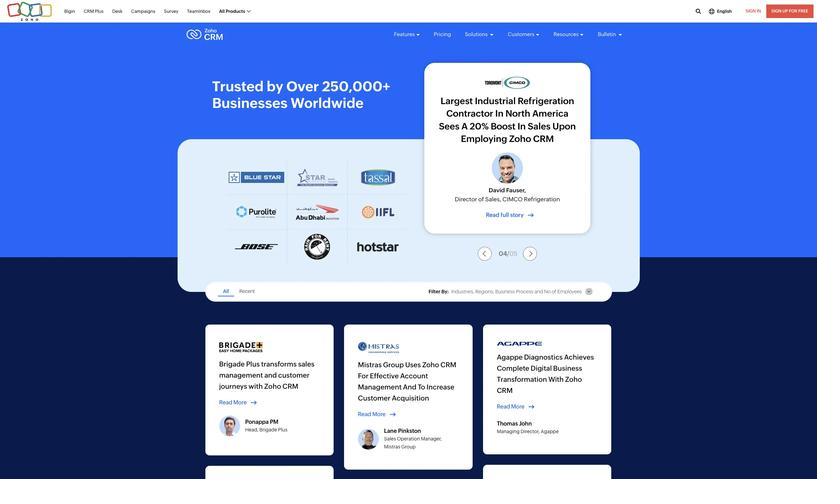 Task type: locate. For each thing, give the bounding box(es) containing it.
complete
[[497, 365, 530, 373]]

plus
[[95, 9, 104, 14], [246, 360, 260, 368], [278, 428, 288, 433]]

group
[[383, 361, 404, 369], [402, 445, 416, 450]]

ponappa pm head, brigade plus
[[245, 419, 288, 433]]

to
[[418, 383, 425, 391]]

sales
[[528, 121, 551, 132], [298, 360, 315, 368]]

1 horizontal spatial sales
[[528, 121, 551, 132]]

0 horizontal spatial more
[[234, 400, 247, 406]]

more up john
[[512, 404, 525, 411]]

crm right bigin
[[84, 9, 94, 14]]

0 vertical spatial of
[[479, 196, 484, 203]]

zoho inside mistras group uses zoho crm for effective account management and to increase customer acquisition
[[423, 361, 439, 369]]

campaigns
[[131, 9, 155, 14]]

john
[[520, 421, 532, 428]]

netflix image
[[361, 206, 396, 219]]

refrigeration
[[524, 196, 560, 203]]

crm down customer
[[283, 383, 299, 391]]

story
[[511, 212, 524, 219]]

1 horizontal spatial mistras
[[384, 445, 401, 450]]

agappe inside thomas john managing director, agappe
[[541, 429, 559, 435]]

2 horizontal spatial more
[[512, 404, 525, 411]]

read
[[486, 212, 500, 219], [219, 400, 233, 406], [497, 404, 510, 411], [358, 412, 371, 418]]

group inside mistras group uses zoho crm for effective account management and to increase customer acquisition
[[383, 361, 404, 369]]

mistras down sales
[[384, 445, 401, 450]]

and
[[403, 383, 417, 391]]

mistras
[[358, 361, 382, 369], [384, 445, 401, 450]]

read down customer
[[358, 412, 371, 418]]

sales
[[384, 437, 396, 443]]

0 horizontal spatial agappe
[[497, 354, 523, 362]]

2 horizontal spatial read more link
[[497, 404, 537, 412]]

brigade up management at left bottom
[[219, 360, 245, 368]]

1 vertical spatial for
[[358, 372, 369, 380]]

journeys
[[219, 383, 247, 391]]

read more link up john
[[497, 404, 537, 412]]

read more up thomas
[[497, 404, 525, 411]]

2 horizontal spatial read more
[[497, 404, 525, 411]]

more for mistras group uses zoho crm for effective account management and to increase customer acquisition
[[373, 412, 386, 418]]

business
[[496, 289, 515, 295], [554, 365, 583, 373]]

teaminbox
[[187, 9, 211, 14]]

0 vertical spatial plus
[[95, 9, 104, 14]]

1 vertical spatial all
[[223, 289, 229, 295]]

group down operation on the bottom of page
[[402, 445, 416, 450]]

1 vertical spatial sales
[[298, 360, 315, 368]]

1 horizontal spatial and
[[535, 289, 543, 295]]

more
[[234, 400, 247, 406], [512, 404, 525, 411], [373, 412, 386, 418]]

0 horizontal spatial read more link
[[219, 399, 259, 407]]

all left recent
[[223, 289, 229, 295]]

crm
[[84, 9, 94, 14], [534, 134, 554, 144], [441, 361, 457, 369], [283, 383, 299, 391], [497, 387, 513, 395]]

crm down upon
[[534, 134, 554, 144]]

head,
[[245, 428, 259, 433]]

mistras inside mistras group uses zoho crm for effective account management and to increase customer acquisition
[[358, 361, 382, 369]]

hotstar image
[[357, 242, 399, 252]]

1 horizontal spatial read more link
[[358, 411, 398, 419]]

0 horizontal spatial and
[[265, 372, 277, 380]]

1 vertical spatial in
[[518, 121, 526, 132]]

read more link down customer
[[358, 411, 398, 419]]

0 vertical spatial business
[[496, 289, 515, 295]]

agappe diagnostics achieves complete digital business transformation with zoho crm
[[497, 354, 594, 395]]

read more down journeys
[[219, 400, 247, 406]]

plus up management at left bottom
[[246, 360, 260, 368]]

in
[[757, 9, 762, 14]]

crm inside crm plus link
[[84, 9, 94, 14]]

sales down 'america'
[[528, 121, 551, 132]]

filter by: industries, regions, business process and no of employees
[[429, 289, 582, 295]]

business inside agappe diagnostics achieves complete digital business transformation with zoho crm
[[554, 365, 583, 373]]

read more link for agappe diagnostics achieves complete digital business transformation with zoho crm
[[497, 404, 537, 412]]

0 vertical spatial sales
[[528, 121, 551, 132]]

worldwide
[[291, 95, 364, 111]]

brigade plus transforms sales management and customer journeys with zoho crm
[[219, 360, 315, 391]]

plus left desk
[[95, 9, 104, 14]]

plus down pm
[[278, 428, 288, 433]]

0 vertical spatial agappe
[[497, 354, 523, 362]]

agappe right director,
[[541, 429, 559, 435]]

zoho right with
[[264, 383, 281, 391]]

plus inside brigade plus transforms sales management and customer journeys with zoho crm
[[246, 360, 260, 368]]

contractor
[[447, 109, 494, 119]]

brigade down pm
[[260, 428, 277, 433]]

1 horizontal spatial brigade
[[260, 428, 277, 433]]

and left no
[[535, 289, 543, 295]]

1 vertical spatial business
[[554, 365, 583, 373]]

for inside sign up for free link
[[790, 9, 798, 14]]

0 horizontal spatial mistras
[[358, 361, 382, 369]]

0 horizontal spatial for
[[358, 372, 369, 380]]

for
[[790, 9, 798, 14], [358, 372, 369, 380]]

20%
[[470, 121, 489, 132]]

and inside brigade plus transforms sales management and customer journeys with zoho crm
[[265, 372, 277, 380]]

0 horizontal spatial of
[[479, 196, 484, 203]]

1 horizontal spatial of
[[552, 289, 557, 295]]

all left products
[[219, 9, 225, 14]]

more down customer
[[373, 412, 386, 418]]

zoho inside brigade plus transforms sales management and customer journeys with zoho crm
[[264, 383, 281, 391]]

for inside mistras group uses zoho crm for effective account management and to increase customer acquisition
[[358, 372, 369, 380]]

read down journeys
[[219, 400, 233, 406]]

crm down transformation
[[497, 387, 513, 395]]

0 vertical spatial for
[[790, 9, 798, 14]]

mistras up effective at the bottom
[[358, 361, 382, 369]]

read more link down journeys
[[219, 399, 259, 407]]

crm inside brigade plus transforms sales management and customer journeys with zoho crm
[[283, 383, 299, 391]]

1 vertical spatial of
[[552, 289, 557, 295]]

crm inside mistras group uses zoho crm for effective account management and to increase customer acquisition
[[441, 361, 457, 369]]

agappe up complete
[[497, 354, 523, 362]]

david
[[489, 187, 505, 194]]

0 vertical spatial all
[[219, 9, 225, 14]]

sales inside brigade plus transforms sales management and customer journeys with zoho crm
[[298, 360, 315, 368]]

brigade inside brigade plus transforms sales management and customer journeys with zoho crm
[[219, 360, 245, 368]]

1 horizontal spatial business
[[554, 365, 583, 373]]

by
[[267, 79, 284, 95]]

brigade inside ponappa pm head, brigade plus
[[260, 428, 277, 433]]

0 vertical spatial brigade
[[219, 360, 245, 368]]

0 horizontal spatial sales
[[298, 360, 315, 368]]

agappe
[[497, 354, 523, 362], [541, 429, 559, 435]]

trusted by over 250,000+ businesses worldwide
[[212, 79, 391, 111]]

largest industrial refrigeration contractor in north america sees a 20% boost in sales upon employing zoho crm
[[439, 96, 576, 144]]

1 vertical spatial brigade
[[260, 428, 277, 433]]

all
[[219, 9, 225, 14], [223, 289, 229, 295]]

0 vertical spatial mistras
[[358, 361, 382, 369]]

business down achieves
[[554, 365, 583, 373]]

in down north
[[518, 121, 526, 132]]

zoho right the with on the bottom
[[566, 376, 582, 384]]

regions,
[[476, 289, 495, 295]]

0 horizontal spatial in
[[496, 109, 504, 119]]

agappe inside agappe diagnostics achieves complete digital business transformation with zoho crm
[[497, 354, 523, 362]]

effective
[[370, 372, 399, 380]]

of right no
[[552, 289, 557, 295]]

crm up the increase
[[441, 361, 457, 369]]

1 horizontal spatial agappe
[[541, 429, 559, 435]]

1 vertical spatial and
[[265, 372, 277, 380]]

read up thomas
[[497, 404, 510, 411]]

for up management
[[358, 372, 369, 380]]

sees
[[439, 121, 460, 132]]

director
[[455, 196, 477, 203]]

1 vertical spatial group
[[402, 445, 416, 450]]

bulletin
[[598, 31, 618, 37]]

read more for agappe diagnostics achieves complete digital business transformation with zoho crm
[[497, 404, 525, 411]]

start health insurance image
[[297, 169, 338, 187]]

lane
[[384, 428, 397, 435]]

read left full
[[486, 212, 500, 219]]

industries,
[[452, 289, 475, 295]]

1 vertical spatial plus
[[246, 360, 260, 368]]

1 horizontal spatial in
[[518, 121, 526, 132]]

0 vertical spatial and
[[535, 289, 543, 295]]

business left the process
[[496, 289, 515, 295]]

all for all
[[223, 289, 229, 295]]

0 horizontal spatial read more
[[219, 400, 247, 406]]

more down journeys
[[234, 400, 247, 406]]

1 horizontal spatial more
[[373, 412, 386, 418]]

2 vertical spatial plus
[[278, 428, 288, 433]]

read more down customer
[[358, 412, 386, 418]]

zoho right uses
[[423, 361, 439, 369]]

for right up
[[790, 9, 798, 14]]

of left sales,
[[479, 196, 484, 203]]

zoho down boost on the top right
[[510, 134, 532, 144]]

english
[[718, 9, 732, 14]]

0 horizontal spatial plus
[[95, 9, 104, 14]]

pinkston
[[398, 428, 421, 435]]

0 horizontal spatial business
[[496, 289, 515, 295]]

1 horizontal spatial read more
[[358, 412, 386, 418]]

all for all products
[[219, 9, 225, 14]]

0 vertical spatial group
[[383, 361, 404, 369]]

and down transforms
[[265, 372, 277, 380]]

sales up customer
[[298, 360, 315, 368]]

group up effective at the bottom
[[383, 361, 404, 369]]

1 horizontal spatial plus
[[246, 360, 260, 368]]

manager,
[[421, 437, 442, 443]]

and inside filter by: industries, regions, business process and no of employees
[[535, 289, 543, 295]]

0 horizontal spatial brigade
[[219, 360, 245, 368]]

group inside lane pinkston sales operation manager, mistras group
[[402, 445, 416, 450]]

upon
[[553, 121, 576, 132]]

lane pinkston sales operation manager, mistras group
[[384, 428, 442, 450]]

pricing link
[[434, 25, 451, 44]]

increase
[[427, 383, 455, 391]]

achieves
[[565, 354, 594, 362]]

filter
[[429, 289, 441, 295]]

in up boost on the top right
[[496, 109, 504, 119]]

in
[[496, 109, 504, 119], [518, 121, 526, 132]]

1 vertical spatial agappe
[[541, 429, 559, 435]]

2 horizontal spatial plus
[[278, 428, 288, 433]]

director,
[[521, 429, 540, 435]]

process
[[516, 289, 534, 295]]

thomas
[[497, 421, 518, 428]]

customer
[[358, 395, 391, 403]]

1 horizontal spatial for
[[790, 9, 798, 14]]

america
[[533, 109, 569, 119]]

solutions link
[[465, 25, 494, 44]]

campaigns link
[[131, 5, 155, 18]]

1 vertical spatial mistras
[[384, 445, 401, 450]]



Task type: vqa. For each thing, say whether or not it's contained in the screenshot.
the leftmost Read More Link
yes



Task type: describe. For each thing, give the bounding box(es) containing it.
products
[[226, 9, 245, 14]]

04 / 05
[[499, 250, 518, 258]]

by:
[[442, 289, 449, 295]]

purolite image
[[236, 206, 277, 219]]

sign up for free link
[[767, 5, 814, 18]]

05
[[510, 250, 518, 258]]

thomas john managing director, agappe
[[497, 421, 559, 435]]

boost
[[491, 121, 516, 132]]

up
[[783, 9, 789, 14]]

a
[[462, 121, 468, 132]]

managing
[[497, 429, 520, 435]]

with
[[249, 383, 263, 391]]

cimco
[[503, 196, 523, 203]]

customer
[[278, 372, 310, 380]]

uses
[[406, 361, 421, 369]]

bigin
[[64, 9, 75, 14]]

crm inside agappe diagnostics achieves complete digital business transformation with zoho crm
[[497, 387, 513, 395]]

transforms
[[261, 360, 297, 368]]

mistras group uses zoho crm for effective account management and to increase customer acquisition
[[358, 361, 457, 403]]

customers
[[508, 31, 535, 37]]

features link
[[394, 25, 420, 44]]

more for brigade plus transforms sales management and customer journeys with zoho crm
[[234, 400, 247, 406]]

pricing
[[434, 31, 451, 37]]

full
[[501, 212, 509, 219]]

/
[[508, 250, 510, 258]]

bigin link
[[64, 5, 75, 18]]

management
[[219, 372, 263, 380]]

bulletin link
[[598, 25, 623, 44]]

250,000+
[[322, 79, 391, 95]]

acquisition
[[392, 395, 429, 403]]

ponappa
[[245, 419, 269, 426]]

sales inside largest industrial refrigeration contractor in north america sees a 20% boost in sales upon employing zoho crm
[[528, 121, 551, 132]]

rain for rent image
[[304, 234, 331, 261]]

read for agappe diagnostics achieves complete digital business transformation with zoho crm
[[497, 404, 510, 411]]

crm plus link
[[84, 5, 104, 18]]

0 vertical spatial in
[[496, 109, 504, 119]]

survey
[[164, 9, 179, 14]]

operation
[[397, 437, 420, 443]]

desk link
[[112, 5, 123, 18]]

plus for crm
[[95, 9, 104, 14]]

tassal image
[[361, 169, 396, 186]]

management
[[358, 383, 402, 391]]

plus inside ponappa pm head, brigade plus
[[278, 428, 288, 433]]

of inside filter by: industries, regions, business process and no of employees
[[552, 289, 557, 295]]

crm inside largest industrial refrigeration contractor in north america sees a 20% boost in sales upon employing zoho crm
[[534, 134, 554, 144]]

resources
[[554, 31, 579, 37]]

read for brigade plus transforms sales management and customer journeys with zoho crm
[[219, 400, 233, 406]]

crm plus
[[84, 9, 104, 14]]

read full story
[[486, 212, 524, 219]]

read more link for mistras group uses zoho crm for effective account management and to increase customer acquisition
[[358, 411, 398, 419]]

zoho crm logo image
[[186, 27, 223, 42]]

04
[[499, 250, 508, 258]]

fauser,
[[507, 187, 526, 194]]

trusted
[[212, 79, 264, 95]]

transformation
[[497, 376, 547, 384]]

more for agappe diagnostics achieves complete digital business transformation with zoho crm
[[512, 404, 525, 411]]

sign in link
[[741, 5, 767, 18]]

zoho inside agappe diagnostics achieves complete digital business transformation with zoho crm
[[566, 376, 582, 384]]

businesses
[[212, 95, 288, 111]]

pm
[[270, 419, 279, 426]]

solutions
[[465, 31, 489, 37]]

refrigeration
[[518, 96, 575, 106]]

business inside filter by: industries, regions, business process and no of employees
[[496, 289, 515, 295]]

teaminbox link
[[187, 5, 211, 18]]

with
[[549, 376, 564, 384]]

mistras inside lane pinkston sales operation manager, mistras group
[[384, 445, 401, 450]]

no
[[545, 289, 551, 295]]

sales,
[[486, 196, 502, 203]]

account
[[400, 372, 428, 380]]

read more for mistras group uses zoho crm for effective account management and to increase customer acquisition
[[358, 412, 386, 418]]

employing
[[461, 134, 508, 144]]

resources link
[[554, 25, 584, 44]]

all products
[[219, 9, 245, 14]]

of inside david fauser, director of sales, cimco refrigeration
[[479, 196, 484, 203]]

read more for brigade plus transforms sales management and customer journeys with zoho crm
[[219, 400, 247, 406]]

sign
[[772, 9, 782, 14]]

abu dhabi aviation image
[[296, 204, 339, 220]]

recent
[[240, 289, 255, 295]]

largest
[[441, 96, 473, 106]]

digital
[[531, 365, 552, 373]]

survey link
[[164, 5, 179, 18]]

sign
[[746, 9, 756, 14]]

sign up for free
[[772, 9, 809, 14]]

features
[[394, 31, 415, 37]]

blue star image
[[229, 172, 285, 183]]

david fauser, director of sales, cimco refrigeration
[[455, 187, 560, 203]]

plus for brigade
[[246, 360, 260, 368]]

over
[[287, 79, 319, 95]]

sign in
[[746, 9, 762, 14]]

read for mistras group uses zoho crm for effective account management and to increase customer acquisition
[[358, 412, 371, 418]]

bose image
[[235, 245, 278, 250]]

read more link for brigade plus transforms sales management and customer journeys with zoho crm
[[219, 399, 259, 407]]

desk
[[112, 9, 123, 14]]

diagnostics
[[524, 354, 563, 362]]

north
[[506, 109, 531, 119]]

employees
[[558, 289, 582, 295]]

zoho inside largest industrial refrigeration contractor in north america sees a 20% boost in sales upon employing zoho crm
[[510, 134, 532, 144]]

read full story link
[[486, 212, 529, 219]]



